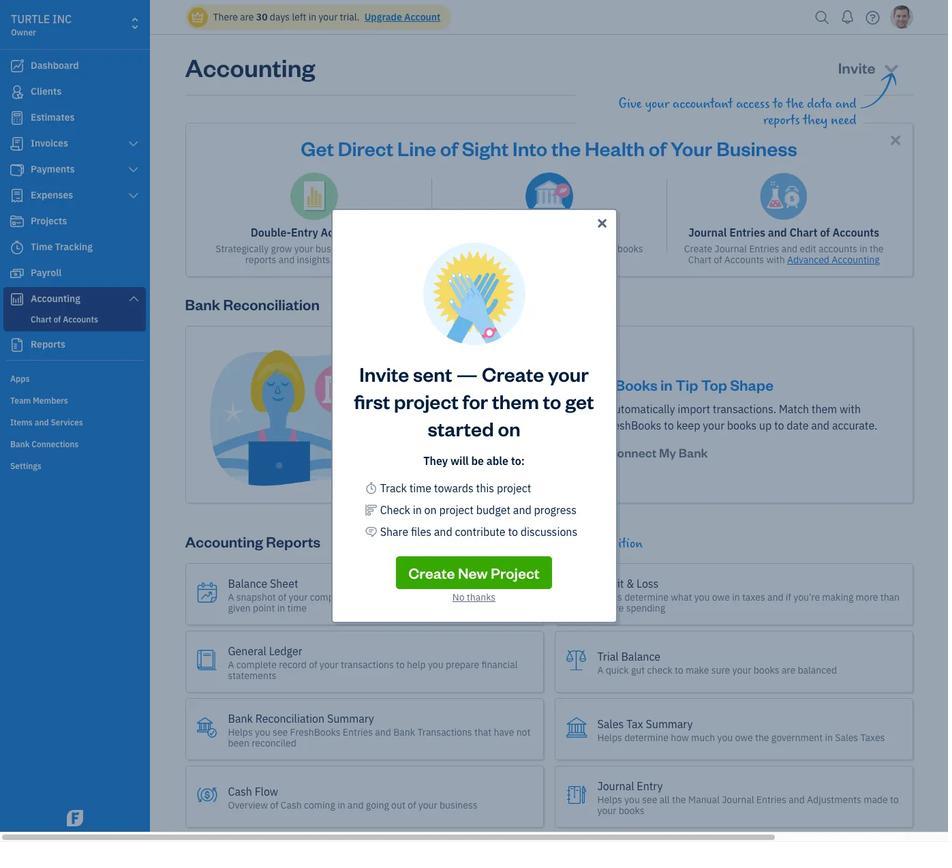 Task type: locate. For each thing, give the bounding box(es) containing it.
the inside sales tax summary helps determine how much you owe the government in sales taxes
[[756, 731, 770, 744]]

in right coming
[[338, 799, 346, 811]]

are left balanced
[[782, 664, 796, 676]]

on inside the invite sent — create your first project for them to get started on
[[498, 415, 521, 441]]

helps inside bank reconciliation summary helps you see freshbooks entries and bank transactions that have not been reconciled
[[228, 726, 253, 738]]

sheet
[[270, 577, 298, 590]]

in inside cash flow overview of cash coming in and going out of your business
[[338, 799, 346, 811]]

1 vertical spatial see
[[642, 793, 658, 806]]

how
[[671, 731, 689, 744]]

reconciliation up the clean.
[[528, 226, 599, 239]]

1 vertical spatial are
[[782, 664, 796, 676]]

1 horizontal spatial your
[[671, 135, 713, 161]]

1 horizontal spatial keep
[[677, 419, 701, 432]]

1 horizontal spatial freshbooks
[[604, 419, 662, 432]]

and left the adjustments
[[789, 793, 805, 806]]

0 horizontal spatial get
[[301, 135, 334, 161]]

general
[[228, 644, 267, 658]]

entries up cash flow overview of cash coming in and going out of your business
[[343, 726, 373, 738]]

0 vertical spatial chart
[[790, 226, 818, 239]]

helps down statements
[[228, 726, 253, 738]]

owe inside sales tax summary helps determine how much you owe the government in sales taxes
[[735, 731, 753, 744]]

to right up
[[775, 419, 785, 432]]

in inside "connect your bank account to automatically import transactions. match them with income and expenses tracked in freshbooks to keep your books up to date and accurate."
[[593, 419, 602, 432]]

0 vertical spatial owe
[[712, 591, 730, 603]]

days
[[270, 11, 290, 23]]

entry for double-
[[291, 226, 318, 239]]

sent
[[413, 361, 453, 387]]

get left "direct"
[[301, 135, 334, 161]]

accounts down journal entries and chart of accounts at top
[[725, 254, 765, 266]]

and left going
[[348, 799, 364, 811]]

your right the "sure"
[[733, 664, 752, 676]]

sight
[[462, 135, 509, 161]]

match left the squeaky on the top of page
[[455, 243, 481, 255]]

a down trial
[[598, 664, 604, 676]]

to right the clean.
[[562, 243, 571, 255]]

determine for summary
[[625, 731, 669, 744]]

connect my bank button
[[596, 439, 721, 466]]

helps left all
[[598, 793, 622, 806]]

keep down 'import' at the right top of page
[[677, 419, 701, 432]]

and
[[768, 226, 787, 239], [782, 243, 798, 255], [279, 254, 295, 266], [483, 419, 501, 432], [812, 419, 830, 432], [513, 503, 532, 517], [434, 525, 453, 539], [434, 591, 451, 603], [768, 591, 784, 603], [375, 726, 391, 738], [789, 793, 805, 806], [348, 799, 364, 811]]

1 horizontal spatial sales
[[836, 731, 859, 744]]

profit
[[598, 577, 624, 590]]

team members image
[[10, 395, 146, 406]]

your down sheet
[[289, 591, 308, 603]]

a for general ledger
[[228, 658, 234, 671]]

determine down loss
[[625, 591, 669, 603]]

1 horizontal spatial financial
[[550, 536, 599, 552]]

to left the make
[[675, 664, 684, 676]]

determine inside the profit & loss helps determine what you owe in taxes and if you're making more than you're spending
[[625, 591, 669, 603]]

entry inside double-entry accounting strategically grow your business with valuable reports and insights.
[[291, 226, 318, 239]]

entries inside bank reconciliation summary helps you see freshbooks entries and bank transactions that have not been reconciled
[[343, 726, 373, 738]]

your inside the bank reconciliation match bank transactions to keep your books squeaky clean.
[[596, 243, 615, 255]]

1 horizontal spatial balance
[[622, 650, 661, 663]]

chevron large down image
[[127, 138, 140, 149], [127, 293, 140, 304]]

account
[[404, 11, 441, 23]]

your
[[319, 11, 338, 23], [294, 243, 313, 255], [596, 243, 615, 255], [548, 361, 589, 387], [504, 402, 526, 416], [703, 419, 725, 432], [522, 536, 546, 552], [289, 591, 308, 603], [320, 658, 339, 671], [733, 664, 752, 676], [419, 799, 438, 811], [598, 804, 617, 817]]

determine
[[625, 591, 669, 603], [625, 731, 669, 744]]

entries left the adjustments
[[757, 793, 787, 806]]

to left help
[[396, 658, 405, 671]]

0 horizontal spatial sales
[[598, 717, 624, 731]]

0 horizontal spatial are
[[240, 11, 254, 23]]

summary inside bank reconciliation summary helps you see freshbooks entries and bank transactions that have not been reconciled
[[327, 712, 374, 725]]

and left if
[[768, 591, 784, 603]]

and right date
[[812, 419, 830, 432]]

0 horizontal spatial chart
[[689, 254, 712, 266]]

time down sheet
[[287, 602, 307, 614]]

0 vertical spatial get
[[301, 135, 334, 161]]

bank inside "connect your bank account to automatically import transactions. match them with income and expenses tracked in freshbooks to keep your books up to date and accurate."
[[528, 402, 553, 416]]

2 determine from the top
[[625, 731, 669, 744]]

0 horizontal spatial snapshot
[[236, 591, 276, 603]]

accounts inside the create journal entries and edit accounts in the chart of accounts with
[[725, 254, 765, 266]]

are inside trial balance a quick gut check to make sure your books are balanced
[[782, 664, 796, 676]]

and right the files
[[434, 525, 453, 539]]

1 vertical spatial bank
[[528, 402, 553, 416]]

1 vertical spatial owe
[[735, 731, 753, 744]]

1 horizontal spatial on
[[498, 415, 521, 441]]

they
[[424, 454, 448, 468]]

you're
[[794, 591, 820, 603], [598, 602, 624, 614]]

2 horizontal spatial create
[[685, 243, 713, 255]]

0 horizontal spatial transactions
[[341, 658, 394, 671]]

chevron large down image
[[127, 164, 140, 175], [127, 190, 140, 201]]

helps inside sales tax summary helps determine how much you owe the government in sales taxes
[[598, 731, 622, 744]]

journal entries and chart of accounts
[[689, 226, 880, 239]]

advanced accounting
[[788, 254, 880, 266]]

connect inside "connect your bank account to automatically import transactions. match them with income and expenses tracked in freshbooks to keep your books up to date and accurate."
[[461, 402, 502, 416]]

helps down profit
[[598, 591, 622, 603]]

1 vertical spatial on
[[425, 503, 437, 517]]

freshbooks image
[[64, 810, 86, 827]]

date
[[787, 419, 809, 432]]

you left all
[[625, 793, 640, 806]]

project
[[491, 563, 540, 582]]

and inside the profit & loss helps determine what you owe in taxes and if you're making more than you're spending
[[768, 591, 784, 603]]

1 vertical spatial your
[[581, 375, 612, 394]]

1 vertical spatial accounts
[[725, 254, 765, 266]]

been
[[228, 737, 250, 749]]

you're down profit
[[598, 602, 624, 614]]

they will be able to :
[[424, 454, 525, 468]]

1 horizontal spatial chart image
[[365, 502, 378, 518]]

reconciliation for bank reconciliation summary helps you see freshbooks entries and bank transactions that have not been reconciled
[[256, 712, 325, 725]]

bank for bank reconciliation match bank transactions to keep your books squeaky clean.
[[499, 226, 525, 239]]

your inside trial balance a quick gut check to make sure your books are balanced
[[733, 664, 752, 676]]

comments image
[[365, 524, 378, 540]]

connect
[[461, 402, 502, 416], [608, 445, 657, 460]]

summary
[[327, 712, 374, 725], [646, 717, 693, 731]]

0 vertical spatial accounts
[[833, 226, 880, 239]]

your up account
[[581, 375, 612, 394]]

0 horizontal spatial keep
[[573, 243, 594, 255]]

books
[[615, 375, 658, 394]]

2 vertical spatial reconciliation
[[256, 712, 325, 725]]

create for journal
[[685, 243, 713, 255]]

with
[[356, 243, 374, 255], [767, 254, 785, 266], [840, 402, 861, 416]]

entries down journal entries and chart of accounts at top
[[750, 243, 780, 255]]

complete
[[236, 658, 277, 671]]

reconciliation inside the bank reconciliation match bank transactions to keep your books squeaky clean.
[[528, 226, 599, 239]]

match up date
[[779, 402, 809, 416]]

with up accurate.
[[840, 402, 861, 416]]

in left taxes
[[732, 591, 740, 603]]

balance up given
[[228, 577, 267, 590]]

business right grow
[[316, 243, 354, 255]]

0 vertical spatial project
[[394, 388, 459, 414]]

1 horizontal spatial entry
[[637, 779, 663, 793]]

balance sheet a snapshot of your company's assets, liabilities, and equity at any given point in time
[[228, 577, 508, 614]]

financial inside general ledger a complete record of your transactions to help you prepare financial statements
[[482, 658, 518, 671]]

your left all
[[598, 804, 617, 817]]

your right grow
[[294, 243, 313, 255]]

entries
[[730, 226, 766, 239], [750, 243, 780, 255], [343, 726, 373, 738], [757, 793, 787, 806]]

strategically
[[216, 243, 269, 255]]

you inside bank reconciliation summary helps you see freshbooks entries and bank transactions that have not been reconciled
[[255, 726, 271, 738]]

1 vertical spatial sales
[[836, 731, 859, 744]]

0 horizontal spatial chart image
[[9, 293, 25, 306]]

see left all
[[642, 793, 658, 806]]

bank reconciliation summary helps you see freshbooks entries and bank transactions that have not been reconciled
[[228, 712, 531, 749]]

reconciliation for bank reconciliation
[[223, 295, 320, 314]]

to right 'made'
[[891, 793, 899, 806]]

reconciliation inside bank reconciliation summary helps you see freshbooks entries and bank transactions that have not been reconciled
[[256, 712, 325, 725]]

sales
[[598, 717, 624, 731], [836, 731, 859, 744]]

to inside trial balance a quick gut check to make sure your books are balanced
[[675, 664, 684, 676]]

project down sent
[[394, 388, 459, 414]]

1 chevron large down image from the top
[[127, 164, 140, 175]]

your down 'import' at the right top of page
[[703, 419, 725, 432]]

with down journal entries and chart of accounts at top
[[767, 254, 785, 266]]

your right out
[[419, 799, 438, 811]]

estimate image
[[9, 111, 25, 125]]

transactions down bank reconciliation image
[[507, 243, 560, 255]]

financial right prepare
[[482, 658, 518, 671]]

on up "able"
[[498, 415, 521, 441]]

0 horizontal spatial create
[[409, 563, 455, 582]]

line
[[398, 135, 436, 161]]

in right point
[[277, 602, 285, 614]]

valuable
[[377, 243, 413, 255]]

bank inside connect my bank button
[[679, 445, 708, 460]]

summary up how
[[646, 717, 693, 731]]

0 horizontal spatial with
[[356, 243, 374, 255]]

bank up 'been' on the left bottom of the page
[[228, 712, 253, 725]]

0 vertical spatial freshbooks
[[604, 419, 662, 432]]

no thanks button
[[453, 591, 496, 604]]

1 horizontal spatial summary
[[646, 717, 693, 731]]

you're right if
[[794, 591, 820, 603]]

and inside cash flow overview of cash coming in and going out of your business
[[348, 799, 364, 811]]

my
[[659, 445, 677, 460]]

0 vertical spatial entry
[[291, 226, 318, 239]]

balance
[[228, 577, 267, 590], [622, 650, 661, 663]]

close image inside invite sent — create your first project for them to get started on dialog
[[595, 215, 610, 232]]

books inside the bank reconciliation match bank transactions to keep your books squeaky clean.
[[618, 243, 643, 255]]

accounts up accounts
[[833, 226, 880, 239]]

connect up income
[[461, 402, 502, 416]]

get
[[301, 135, 334, 161], [425, 536, 444, 552]]

see
[[273, 726, 288, 738], [642, 793, 658, 806]]

settings image
[[10, 460, 146, 471]]

0 horizontal spatial your
[[581, 375, 612, 394]]

apps image
[[10, 373, 146, 384]]

1 vertical spatial match
[[779, 402, 809, 416]]

financial
[[550, 536, 599, 552], [482, 658, 518, 671]]

with inside "connect your bank account to automatically import transactions. match them with income and expenses tracked in freshbooks to keep your books up to date and accurate."
[[840, 402, 861, 416]]

you right 'been' on the left bottom of the page
[[255, 726, 271, 738]]

coming
[[304, 799, 335, 811]]

to right get
[[597, 402, 607, 416]]

match inside "connect your bank account to automatically import transactions. match them with income and expenses tracked in freshbooks to keep your books up to date and accurate."
[[779, 402, 809, 416]]

0 vertical spatial on
[[498, 415, 521, 441]]

1 horizontal spatial owe
[[735, 731, 753, 744]]

see inside the journal entry helps you see all the manual journal entries and adjustments made to your books
[[642, 793, 658, 806]]

entry inside the journal entry helps you see all the manual journal entries and adjustments made to your books
[[637, 779, 663, 793]]

0 horizontal spatial owe
[[712, 591, 730, 603]]

0 vertical spatial chart image
[[9, 293, 25, 306]]

0 vertical spatial determine
[[625, 591, 669, 603]]

and left no
[[434, 591, 451, 603]]

1 vertical spatial chevron large down image
[[127, 190, 140, 201]]

keep inside the bank reconciliation match bank transactions to keep your books squeaky clean.
[[573, 243, 594, 255]]

point
[[253, 602, 275, 614]]

if
[[786, 591, 792, 603]]

0 horizontal spatial financial
[[482, 658, 518, 671]]

create inside the invite sent — create your first project for them to get started on
[[482, 361, 544, 387]]

1 vertical spatial time
[[287, 602, 307, 614]]

0 vertical spatial see
[[273, 726, 288, 738]]

0 horizontal spatial accounts
[[725, 254, 765, 266]]

determine down tax
[[625, 731, 669, 744]]

summary down general ledger a complete record of your transactions to help you prepare financial statements
[[327, 712, 374, 725]]

books inside the journal entry helps you see all the manual journal entries and adjustments made to your books
[[619, 804, 645, 817]]

1 horizontal spatial business
[[440, 799, 478, 811]]

in right government
[[825, 731, 833, 744]]

1 horizontal spatial connect
[[608, 445, 657, 460]]

1 vertical spatial create
[[482, 361, 544, 387]]

your up get
[[548, 361, 589, 387]]

0 horizontal spatial see
[[273, 726, 288, 738]]

cash left coming
[[281, 799, 302, 811]]

2 chevron large down image from the top
[[127, 190, 140, 201]]

owe inside the profit & loss helps determine what you owe in taxes and if you're making more than you're spending
[[712, 591, 730, 603]]

turtle inc owner
[[11, 12, 72, 38]]

summary for sales tax summary
[[646, 717, 693, 731]]

inc
[[53, 12, 72, 26]]

0 horizontal spatial business
[[316, 243, 354, 255]]

with left valuable
[[356, 243, 374, 255]]

create
[[685, 243, 713, 255], [482, 361, 544, 387], [409, 563, 455, 582]]

the right into
[[552, 135, 581, 161]]

0 vertical spatial are
[[240, 11, 254, 23]]

1 vertical spatial entry
[[637, 779, 663, 793]]

accounts
[[833, 226, 880, 239], [725, 254, 765, 266]]

0 vertical spatial business
[[316, 243, 354, 255]]

0 vertical spatial create
[[685, 243, 713, 255]]

0 horizontal spatial entry
[[291, 226, 318, 239]]

you inside the journal entry helps you see all the manual journal entries and adjustments made to your books
[[625, 793, 640, 806]]

connect inside button
[[608, 445, 657, 460]]

a for balance sheet
[[228, 591, 234, 603]]

journal
[[689, 226, 727, 239], [715, 243, 747, 255], [598, 779, 635, 793], [722, 793, 755, 806]]

bank right 'my'
[[679, 445, 708, 460]]

1 horizontal spatial create
[[482, 361, 544, 387]]

2 vertical spatial create
[[409, 563, 455, 582]]

1 vertical spatial business
[[440, 799, 478, 811]]

1 vertical spatial determine
[[625, 731, 669, 744]]

0 vertical spatial close image
[[888, 132, 904, 148]]

balance up gut
[[622, 650, 661, 663]]

bank inside the bank reconciliation match bank transactions to keep your books squeaky clean.
[[499, 226, 525, 239]]

entry up all
[[637, 779, 663, 793]]

cash flow overview of cash coming in and going out of your business
[[228, 785, 478, 811]]

0 horizontal spatial close image
[[595, 215, 610, 232]]

to up 'my'
[[664, 419, 674, 432]]

snapshot
[[457, 536, 505, 552], [236, 591, 276, 603]]

close image
[[888, 132, 904, 148], [595, 215, 610, 232]]

determine inside sales tax summary helps determine how much you owe the government in sales taxes
[[625, 731, 669, 744]]

1 horizontal spatial time
[[410, 481, 432, 495]]

chart inside the create journal entries and edit accounts in the chart of accounts with
[[689, 254, 712, 266]]

in
[[309, 11, 317, 23], [860, 243, 868, 255], [661, 375, 673, 394], [593, 419, 602, 432], [413, 503, 422, 517], [732, 591, 740, 603], [277, 602, 285, 614], [825, 731, 833, 744], [338, 799, 346, 811]]

1 horizontal spatial transactions
[[507, 243, 560, 255]]

advanced
[[788, 254, 830, 266]]

0 vertical spatial connect
[[461, 402, 502, 416]]

and inside the create journal entries and edit accounts in the chart of accounts with
[[782, 243, 798, 255]]

1 horizontal spatial get
[[425, 536, 444, 552]]

0 horizontal spatial summary
[[327, 712, 374, 725]]

0 horizontal spatial match
[[455, 243, 481, 255]]

1 horizontal spatial close image
[[888, 132, 904, 148]]

1 horizontal spatial match
[[779, 402, 809, 416]]

them up "expenses"
[[492, 388, 539, 414]]

you inside the profit & loss helps determine what you owe in taxes and if you're making more than you're spending
[[695, 591, 710, 603]]

freshbooks inside bank reconciliation summary helps you see freshbooks entries and bank transactions that have not been reconciled
[[290, 726, 341, 738]]

company's
[[310, 591, 356, 603]]

0 vertical spatial match
[[455, 243, 481, 255]]

business right out
[[440, 799, 478, 811]]

money image
[[9, 267, 25, 280]]

reconciliation down reports
[[223, 295, 320, 314]]

to right "able"
[[511, 454, 521, 468]]

1 horizontal spatial them
[[812, 402, 838, 416]]

adjustments
[[807, 793, 862, 806]]

project inside the invite sent — create your first project for them to get started on
[[394, 388, 459, 414]]

time right track
[[410, 481, 432, 495]]

and inside bank reconciliation summary helps you see freshbooks entries and bank transactions that have not been reconciled
[[375, 726, 391, 738]]

helps down quick
[[598, 731, 622, 744]]

in right check
[[413, 503, 422, 517]]

project down :
[[497, 481, 531, 495]]

1 vertical spatial get
[[425, 536, 444, 552]]

on up the files
[[425, 503, 437, 517]]

0 vertical spatial your
[[671, 135, 713, 161]]

0 vertical spatial bank
[[484, 243, 505, 255]]

chart image down timetracking image
[[365, 502, 378, 518]]

your left business
[[671, 135, 713, 161]]

owe
[[712, 591, 730, 603], [735, 731, 753, 744]]

chart image
[[9, 293, 25, 306], [365, 502, 378, 518]]

1 vertical spatial reconciliation
[[223, 295, 320, 314]]

0 vertical spatial reconciliation
[[528, 226, 599, 239]]

2 vertical spatial project
[[439, 503, 474, 517]]

0 horizontal spatial on
[[425, 503, 437, 517]]

1 horizontal spatial are
[[782, 664, 796, 676]]

no thanks
[[453, 591, 496, 604]]

0 vertical spatial chevron large down image
[[127, 164, 140, 175]]

to down budget
[[508, 525, 518, 539]]

able
[[487, 454, 509, 468]]

and left transactions at bottom left
[[375, 726, 391, 738]]

the
[[552, 135, 581, 161], [870, 243, 884, 255], [756, 731, 770, 744], [672, 793, 686, 806]]

match
[[455, 243, 481, 255], [779, 402, 809, 416]]

chart image inside the main element
[[9, 293, 25, 306]]

2 horizontal spatial with
[[840, 402, 861, 416]]

summary for bank reconciliation summary
[[327, 712, 374, 725]]

1 vertical spatial snapshot
[[236, 591, 276, 603]]

project image
[[9, 215, 25, 228]]

a left point
[[228, 591, 234, 603]]

keep
[[573, 243, 594, 255], [677, 419, 701, 432]]

helps inside the profit & loss helps determine what you owe in taxes and if you're making more than you're spending
[[598, 591, 622, 603]]

keep inside "connect your bank account to automatically import transactions. match them with income and expenses tracked in freshbooks to keep your books up to date and accurate."
[[677, 419, 701, 432]]

double-entry accounting image
[[290, 173, 338, 220]]

your right the clean.
[[596, 243, 615, 255]]

what
[[671, 591, 692, 603]]

overview
[[228, 799, 268, 811]]

of
[[440, 135, 458, 161], [649, 135, 667, 161], [820, 226, 830, 239], [714, 254, 723, 266], [508, 536, 519, 552], [278, 591, 287, 603], [309, 658, 317, 671], [270, 799, 279, 811], [408, 799, 416, 811]]

double-
[[251, 226, 291, 239]]

transactions left help
[[341, 658, 394, 671]]

of inside balance sheet a snapshot of your company's assets, liabilities, and equity at any given point in time
[[278, 591, 287, 603]]

sales left tax
[[598, 717, 624, 731]]

1 vertical spatial keep
[[677, 419, 701, 432]]

get
[[566, 388, 594, 414]]

to inside the invite sent — create your first project for them to get started on
[[543, 388, 562, 414]]

a for trial balance
[[598, 664, 604, 676]]

a inside trial balance a quick gut check to make sure your books are balanced
[[598, 664, 604, 676]]

0 vertical spatial keep
[[573, 243, 594, 255]]

snapshot down sheet
[[236, 591, 276, 603]]

in inside the profit & loss helps determine what you owe in taxes and if you're making more than you're spending
[[732, 591, 740, 603]]

make
[[686, 664, 710, 676]]

1 vertical spatial cash
[[281, 799, 302, 811]]

you right help
[[428, 658, 444, 671]]

in right accounts
[[860, 243, 868, 255]]

the left government
[[756, 731, 770, 744]]

check
[[380, 503, 411, 517]]

1 determine from the top
[[625, 591, 669, 603]]

reconciliation
[[528, 226, 599, 239], [223, 295, 320, 314], [256, 712, 325, 725]]

see right 'been' on the left bottom of the page
[[273, 726, 288, 738]]

cash
[[228, 785, 252, 798], [281, 799, 302, 811]]

transactions inside the bank reconciliation match bank transactions to keep your books squeaky clean.
[[507, 243, 560, 255]]

there
[[213, 11, 238, 23]]

get for get a snapshot of your financial position
[[425, 536, 444, 552]]

0 horizontal spatial balance
[[228, 577, 267, 590]]

a inside balance sheet a snapshot of your company's assets, liabilities, and equity at any given point in time
[[228, 591, 234, 603]]

0 vertical spatial snapshot
[[457, 536, 505, 552]]

1 horizontal spatial cash
[[281, 799, 302, 811]]

owe left taxes
[[712, 591, 730, 603]]

record
[[279, 658, 307, 671]]

1 horizontal spatial see
[[642, 793, 658, 806]]

the right accounts
[[870, 243, 884, 255]]

bank
[[499, 226, 525, 239], [185, 295, 220, 314], [679, 445, 708, 460], [228, 712, 253, 725], [394, 726, 415, 738]]

report image
[[9, 338, 25, 352]]

items and services image
[[10, 417, 146, 428]]

with inside the create journal entries and edit accounts in the chart of accounts with
[[767, 254, 785, 266]]

1 vertical spatial close image
[[595, 215, 610, 232]]

create inside the create journal entries and edit accounts in the chart of accounts with
[[685, 243, 713, 255]]

thanks
[[467, 591, 496, 604]]

you right what
[[695, 591, 710, 603]]

2 chevron large down image from the top
[[127, 293, 140, 304]]

entries inside the create journal entries and edit accounts in the chart of accounts with
[[750, 243, 780, 255]]

keep right the clean.
[[573, 243, 594, 255]]

for
[[463, 388, 488, 414]]

0 horizontal spatial bank
[[484, 243, 505, 255]]

freshbooks inside "connect your bank account to automatically import transactions. match them with income and expenses tracked in freshbooks to keep your books up to date and accurate."
[[604, 419, 662, 432]]

0 horizontal spatial connect
[[461, 402, 502, 416]]

0 vertical spatial financial
[[550, 536, 599, 552]]

your
[[671, 135, 713, 161], [581, 375, 612, 394]]

timer image
[[9, 241, 25, 254]]

0 vertical spatial chevron large down image
[[127, 138, 140, 149]]

sales left taxes
[[836, 731, 859, 744]]

bank reconciliation
[[185, 295, 320, 314]]



Task type: vqa. For each thing, say whether or not it's contained in the screenshot.
The Are in the Trial Balance A quick gut check to make sure your books are balanced
yes



Task type: describe. For each thing, give the bounding box(es) containing it.
business
[[717, 135, 798, 161]]

0 horizontal spatial cash
[[228, 785, 252, 798]]

help
[[407, 658, 426, 671]]

the inside the journal entry helps you see all the manual journal entries and adjustments made to your books
[[672, 793, 686, 806]]

in left the tip
[[661, 375, 673, 394]]

transactions
[[418, 726, 472, 738]]

business inside cash flow overview of cash coming in and going out of your business
[[440, 799, 478, 811]]

into
[[513, 135, 548, 161]]

more
[[856, 591, 879, 603]]

entries up the create journal entries and edit accounts in the chart of accounts with at right top
[[730, 226, 766, 239]]

spending
[[626, 602, 666, 614]]

journal entry helps you see all the manual journal entries and adjustments made to your books
[[598, 779, 899, 817]]

journal entries and chart of accounts image
[[760, 173, 808, 220]]

upgrade account link
[[362, 11, 441, 23]]

a
[[447, 536, 454, 552]]

files
[[411, 525, 432, 539]]

books inside trial balance a quick gut check to make sure your books are balanced
[[754, 664, 780, 676]]

connect for your
[[461, 402, 502, 416]]

connect my bank
[[608, 445, 708, 460]]

0 vertical spatial sales
[[598, 717, 624, 731]]

connect your bank account to begin matching your bank transactions image
[[208, 348, 426, 488]]

that
[[475, 726, 492, 738]]

balanced
[[798, 664, 837, 676]]

this
[[476, 481, 494, 495]]

turtle
[[11, 12, 50, 26]]

get a snapshot of your financial position
[[425, 536, 643, 552]]

time inside invite sent — create your first project for them to get started on dialog
[[410, 481, 432, 495]]

your inside general ledger a complete record of your transactions to help you prepare financial statements
[[320, 658, 339, 671]]

given
[[228, 602, 251, 614]]

accounting reports
[[185, 532, 321, 551]]

reconciliation for bank reconciliation match bank transactions to keep your books squeaky clean.
[[528, 226, 599, 239]]

quick
[[606, 664, 629, 676]]

your inside double-entry accounting strategically grow your business with valuable reports and insights.
[[294, 243, 313, 255]]

sure
[[712, 664, 731, 676]]

at
[[482, 591, 490, 603]]

health
[[585, 135, 645, 161]]

up
[[760, 419, 772, 432]]

create for new
[[409, 563, 455, 582]]

your inside the invite sent — create your first project for them to get started on
[[548, 361, 589, 387]]

liabilities,
[[391, 591, 432, 603]]

and inside the journal entry helps you see all the manual journal entries and adjustments made to your books
[[789, 793, 805, 806]]

go to help image
[[862, 7, 884, 28]]

balance inside trial balance a quick gut check to make sure your books are balanced
[[622, 650, 661, 663]]

to inside the journal entry helps you see all the manual journal entries and adjustments made to your books
[[891, 793, 899, 806]]

of inside general ledger a complete record of your transactions to help you prepare financial statements
[[309, 658, 317, 671]]

dashboard image
[[9, 59, 25, 73]]

bank inside the bank reconciliation match bank transactions to keep your books squeaky clean.
[[484, 243, 505, 255]]

accurate.
[[833, 419, 878, 432]]

made
[[864, 793, 888, 806]]

with inside double-entry accounting strategically grow your business with valuable reports and insights.
[[356, 243, 374, 255]]

out
[[392, 799, 406, 811]]

to inside general ledger a complete record of your transactions to help you prepare financial statements
[[396, 658, 405, 671]]

squeaky
[[492, 254, 528, 266]]

your up project
[[522, 536, 546, 552]]

determine for loss
[[625, 591, 669, 603]]

main element
[[0, 0, 184, 832]]

check in on project budget and progress
[[380, 503, 577, 517]]

:
[[521, 454, 525, 468]]

reconciled
[[252, 737, 297, 749]]

trial.
[[340, 11, 360, 23]]

your inside balance sheet a snapshot of your company's assets, liabilities, and equity at any given point in time
[[289, 591, 308, 603]]

books inside "connect your bank account to automatically import transactions. match them with income and expenses tracked in freshbooks to keep your books up to date and accurate."
[[727, 419, 757, 432]]

get direct line of sight into the health of your business
[[301, 135, 798, 161]]

time inside balance sheet a snapshot of your company's assets, liabilities, and equity at any given point in time
[[287, 602, 307, 614]]

search image
[[812, 7, 834, 28]]

chevron large down image for expense image
[[127, 190, 140, 201]]

1 horizontal spatial you're
[[794, 591, 820, 603]]

taxes
[[861, 731, 885, 744]]

helps inside the journal entry helps you see all the manual journal entries and adjustments made to your books
[[598, 793, 622, 806]]

crown image
[[191, 10, 205, 24]]

1 horizontal spatial snapshot
[[457, 536, 505, 552]]

30
[[256, 11, 268, 23]]

expense image
[[9, 189, 25, 203]]

to inside the bank reconciliation match bank transactions to keep your books squeaky clean.
[[562, 243, 571, 255]]

invite sent — create your first project for them to get started on dialog
[[0, 192, 949, 640]]

flow
[[255, 785, 278, 798]]

be
[[472, 454, 484, 468]]

share files and contribute to discussions
[[380, 525, 578, 539]]

reports
[[245, 254, 276, 266]]

loss
[[637, 577, 659, 590]]

ledger
[[269, 644, 303, 658]]

payment image
[[9, 163, 25, 177]]

check
[[648, 664, 673, 676]]

in right left
[[309, 11, 317, 23]]

in inside sales tax summary helps determine how much you owe the government in sales taxes
[[825, 731, 833, 744]]

your up "expenses"
[[504, 402, 526, 416]]

0 horizontal spatial you're
[[598, 602, 624, 614]]

create new project
[[409, 563, 540, 582]]

discussions
[[521, 525, 578, 539]]

shape
[[730, 375, 774, 394]]

general ledger a complete record of your transactions to help you prepare financial statements
[[228, 644, 518, 682]]

income
[[444, 419, 480, 432]]

owner
[[11, 27, 36, 38]]

1 horizontal spatial chart
[[790, 226, 818, 239]]

insights.
[[297, 254, 333, 266]]

&
[[627, 577, 634, 590]]

in inside dialog
[[413, 503, 422, 517]]

track time towards this project
[[380, 481, 531, 495]]

transactions inside general ledger a complete record of your transactions to help you prepare financial statements
[[341, 658, 394, 671]]

your inside cash flow overview of cash coming in and going out of your business
[[419, 799, 438, 811]]

than
[[881, 591, 900, 603]]

first
[[354, 388, 390, 414]]

and up the create journal entries and edit accounts in the chart of accounts with at right top
[[768, 226, 787, 239]]

equity
[[453, 591, 479, 603]]

left
[[292, 11, 306, 23]]

invoice image
[[9, 137, 25, 151]]

grow
[[271, 243, 292, 255]]

helps for sales tax summary
[[598, 731, 622, 744]]

bank for bank reconciliation summary helps you see freshbooks entries and bank transactions that have not been reconciled
[[228, 712, 253, 725]]

invite
[[359, 361, 409, 387]]

taxes
[[743, 591, 766, 603]]

bank for bank reconciliation
[[185, 295, 220, 314]]

not
[[517, 726, 531, 738]]

balance inside balance sheet a snapshot of your company's assets, liabilities, and equity at any given point in time
[[228, 577, 267, 590]]

chevron large down image for payment icon
[[127, 164, 140, 175]]

in inside the create journal entries and edit accounts in the chart of accounts with
[[860, 243, 868, 255]]

timetracking image
[[365, 480, 378, 496]]

going
[[366, 799, 389, 811]]

and inside balance sheet a snapshot of your company's assets, liabilities, and equity at any given point in time
[[434, 591, 451, 603]]

match inside the bank reconciliation match bank transactions to keep your books squeaky clean.
[[455, 243, 481, 255]]

upgrade
[[365, 11, 402, 23]]

making
[[823, 591, 854, 603]]

business inside double-entry accounting strategically grow your business with valuable reports and insights.
[[316, 243, 354, 255]]

in inside balance sheet a snapshot of your company's assets, liabilities, and equity at any given point in time
[[277, 602, 285, 614]]

gut
[[631, 664, 645, 676]]

top
[[702, 375, 728, 394]]

entries inside the journal entry helps you see all the manual journal entries and adjustments made to your books
[[757, 793, 787, 806]]

1 horizontal spatial accounts
[[833, 226, 880, 239]]

see inside bank reconciliation summary helps you see freshbooks entries and bank transactions that have not been reconciled
[[273, 726, 288, 738]]

double-entry accounting strategically grow your business with valuable reports and insights.
[[216, 226, 413, 266]]

your left trial.
[[319, 11, 338, 23]]

keep
[[543, 375, 578, 394]]

connect for my
[[608, 445, 657, 460]]

profit & loss helps determine what you owe in taxes and if you're making more than you're spending
[[598, 577, 900, 614]]

create journal entries and edit accounts in the chart of accounts with
[[685, 243, 884, 266]]

1 vertical spatial project
[[497, 481, 531, 495]]

helps for bank reconciliation summary
[[228, 726, 253, 738]]

expenses
[[504, 419, 550, 432]]

budget
[[476, 503, 511, 517]]

get for get direct line of sight into the health of your business
[[301, 135, 334, 161]]

direct
[[338, 135, 394, 161]]

them inside "connect your bank account to automatically import transactions. match them with income and expenses tracked in freshbooks to keep your books up to date and accurate."
[[812, 402, 838, 416]]

entry for journal
[[637, 779, 663, 793]]

and down for
[[483, 419, 501, 432]]

contribute
[[455, 525, 506, 539]]

1 chevron large down image from the top
[[127, 138, 140, 149]]

accounting inside double-entry accounting strategically grow your business with valuable reports and insights.
[[321, 226, 378, 239]]

prepare
[[446, 658, 480, 671]]

no
[[453, 591, 465, 604]]

you inside general ledger a complete record of your transactions to help you prepare financial statements
[[428, 658, 444, 671]]

position
[[602, 536, 643, 552]]

you inside sales tax summary helps determine how much you owe the government in sales taxes
[[718, 731, 733, 744]]

and inside double-entry accounting strategically grow your business with valuable reports and insights.
[[279, 254, 295, 266]]

your inside the journal entry helps you see all the manual journal entries and adjustments made to your books
[[598, 804, 617, 817]]

started
[[428, 415, 494, 441]]

of inside the create journal entries and edit accounts in the chart of accounts with
[[714, 254, 723, 266]]

bank reconciliation match bank transactions to keep your books squeaky clean.
[[455, 226, 643, 266]]

the inside the create journal entries and edit accounts in the chart of accounts with
[[870, 243, 884, 255]]

transactions.
[[713, 402, 777, 416]]

journal inside the create journal entries and edit accounts in the chart of accounts with
[[715, 243, 747, 255]]

towards
[[434, 481, 474, 495]]

snapshot inside balance sheet a snapshot of your company's assets, liabilities, and equity at any given point in time
[[236, 591, 276, 603]]

client image
[[9, 85, 25, 99]]

accounts
[[819, 243, 858, 255]]

bank reconciliation image
[[525, 173, 573, 220]]

helps for profit & loss
[[598, 591, 622, 603]]

have
[[494, 726, 514, 738]]

any
[[492, 591, 508, 603]]

bank left transactions at bottom left
[[394, 726, 415, 738]]

and right budget
[[513, 503, 532, 517]]

them inside the invite sent — create your first project for them to get started on
[[492, 388, 539, 414]]

account
[[555, 402, 594, 416]]

chart image inside invite sent — create your first project for them to get started on dialog
[[365, 502, 378, 518]]

edit
[[800, 243, 817, 255]]

bank connections image
[[10, 438, 146, 449]]



